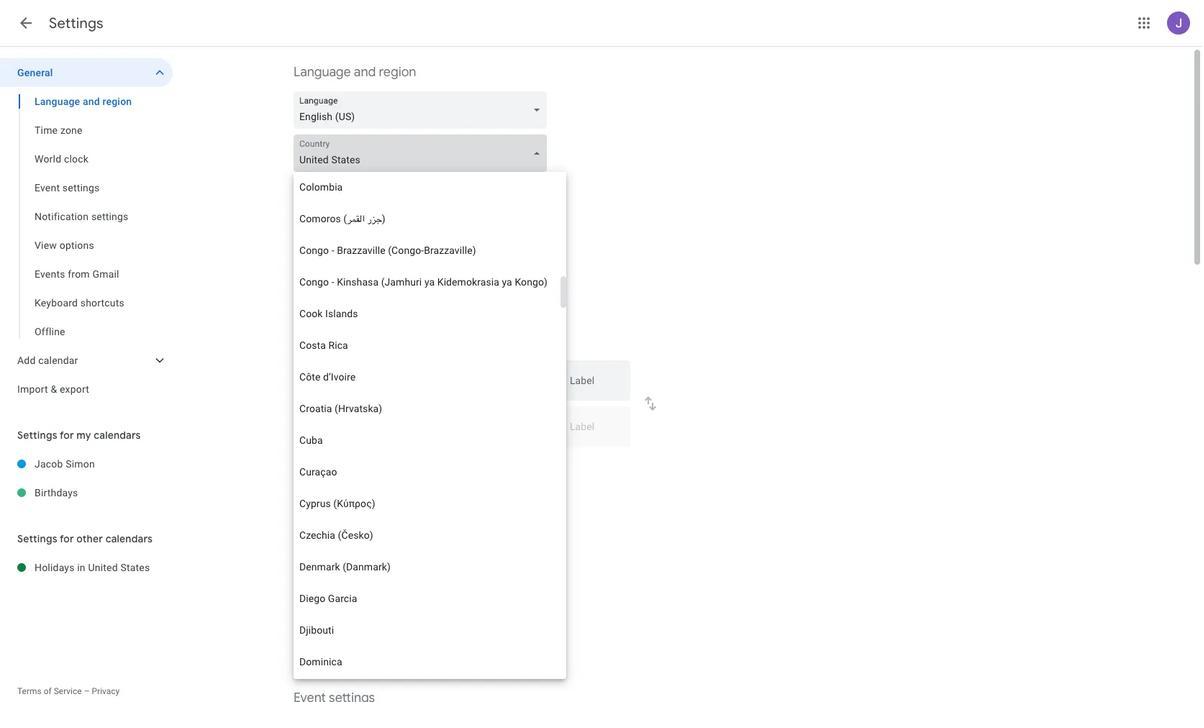 Task type: vqa. For each thing, say whether or not it's contained in the screenshot.
the left 9 AM
no



Task type: describe. For each thing, give the bounding box(es) containing it.
0 vertical spatial world clock
[[35, 153, 89, 165]]

zone inside group
[[60, 124, 83, 136]]

1 vertical spatial world clock
[[294, 553, 362, 570]]

states
[[120, 562, 150, 573]]

congo - brazzaville (congo-brazzaville) option
[[294, 235, 560, 266]]

1 horizontal spatial language and region
[[294, 64, 416, 81]]

côte d'ivoire option
[[294, 361, 560, 393]]

language inside group
[[35, 96, 80, 107]]

settings heading
[[49, 14, 103, 32]]

curaçao option
[[294, 456, 560, 488]]

settings for settings for my calendars
[[17, 429, 57, 442]]

ask to update my primary time zone to current location
[[315, 458, 560, 470]]

zone down cook islands option
[[422, 337, 443, 349]]

1 horizontal spatial time zone
[[294, 307, 353, 324]]

tree containing general
[[0, 58, 173, 404]]

notification settings
[[35, 211, 128, 222]]

calendar
[[411, 488, 445, 498]]

0 vertical spatial language
[[294, 64, 351, 81]]

general
[[17, 67, 53, 78]]

display
[[315, 337, 348, 349]]

export
[[60, 384, 89, 395]]

0 horizontal spatial time
[[399, 337, 419, 349]]

terms of service link
[[17, 686, 82, 697]]

add calendar
[[17, 355, 78, 366]]

holidays
[[35, 562, 75, 573]]

events
[[35, 268, 65, 280]]

service
[[54, 686, 82, 697]]

how
[[364, 488, 380, 498]]

display secondary time zone
[[315, 337, 443, 349]]

2 to from the left
[[479, 458, 488, 470]]

gmail
[[92, 268, 119, 280]]

settings for my calendars tree
[[0, 450, 173, 507]]

shortcuts
[[80, 297, 124, 309]]

current
[[490, 458, 522, 470]]

go back image
[[17, 14, 35, 32]]

congo - kinshasa (jamhuri ya kidemokrasia ya kongo) option
[[294, 266, 560, 298]]

zone up works
[[455, 458, 476, 470]]

works
[[448, 488, 471, 498]]

time zone inside group
[[35, 124, 83, 136]]

google
[[382, 488, 409, 498]]

diego garcia option
[[294, 583, 560, 615]]

from
[[68, 268, 90, 280]]

united
[[88, 562, 118, 573]]

region inside group
[[103, 96, 132, 107]]

calendars for settings for my calendars
[[94, 429, 141, 442]]

secondary
[[350, 337, 397, 349]]

location
[[524, 458, 560, 470]]

privacy
[[92, 686, 120, 697]]

options
[[60, 240, 94, 251]]

privacy link
[[92, 686, 120, 697]]

primary
[[396, 458, 430, 470]]

learn more about how google calendar works across
[[294, 488, 501, 498]]

view options
[[35, 240, 94, 251]]

colombia option
[[294, 171, 560, 203]]

jacob simon
[[35, 458, 95, 470]]

1 to from the left
[[335, 458, 343, 470]]

add
[[17, 355, 36, 366]]

1 horizontal spatial world
[[294, 553, 328, 570]]

1 vertical spatial my
[[379, 458, 393, 470]]

settings for my calendars
[[17, 429, 141, 442]]

croatia (hrvatska) option
[[294, 393, 560, 425]]

0 vertical spatial region
[[379, 64, 416, 81]]

costa rica option
[[294, 330, 560, 361]]

cyprus (κύπρος) option
[[294, 488, 560, 520]]

0 vertical spatial time
[[35, 124, 58, 136]]

event settings
[[35, 182, 100, 194]]

ask
[[315, 458, 332, 470]]

jacob simon tree item
[[0, 450, 173, 479]]

of
[[44, 686, 52, 697]]

view
[[35, 240, 57, 251]]

jacob
[[35, 458, 63, 470]]



Task type: locate. For each thing, give the bounding box(es) containing it.
0 vertical spatial clock
[[64, 153, 89, 165]]

2 for from the top
[[60, 532, 74, 545]]

2 vertical spatial clock
[[370, 584, 394, 595]]

1 horizontal spatial and
[[354, 64, 376, 81]]

keyboard shortcuts
[[35, 297, 124, 309]]

clock
[[64, 153, 89, 165], [331, 553, 362, 570], [370, 584, 394, 595]]

event
[[35, 182, 60, 194]]

1 vertical spatial time zone
[[294, 307, 353, 324]]

terms
[[17, 686, 42, 697]]

comoros (‫جزر القمر‬‎) option
[[294, 203, 560, 235]]

world clock up show
[[294, 553, 362, 570]]

for for my
[[60, 429, 74, 442]]

None field
[[294, 91, 553, 129], [294, 135, 553, 172], [294, 91, 553, 129], [294, 135, 553, 172]]

2 vertical spatial settings
[[17, 532, 57, 545]]

time down the cuba option
[[432, 458, 452, 470]]

clock up event settings
[[64, 153, 89, 165]]

group containing language and region
[[0, 87, 173, 346]]

1 vertical spatial language
[[35, 96, 80, 107]]

denmark (danmark) option
[[294, 551, 560, 583]]

settings up notification settings
[[62, 182, 100, 194]]

1 vertical spatial world
[[294, 553, 328, 570]]

1 horizontal spatial world clock
[[294, 553, 362, 570]]

birthdays
[[35, 487, 78, 499]]

settings for settings
[[49, 14, 103, 32]]

Label for secondary time zone. text field
[[570, 422, 619, 442]]

0 vertical spatial world
[[35, 153, 61, 165]]

my right update
[[379, 458, 393, 470]]

time down cook islands option
[[399, 337, 419, 349]]

&
[[51, 384, 57, 395]]

language and region
[[294, 64, 416, 81], [35, 96, 132, 107]]

0 horizontal spatial language and region
[[35, 96, 132, 107]]

to left current
[[479, 458, 488, 470]]

birthdays link
[[35, 479, 173, 507]]

zone
[[60, 124, 83, 136], [325, 307, 353, 324], [422, 337, 443, 349], [455, 458, 476, 470]]

import
[[17, 384, 48, 395]]

1 horizontal spatial language
[[294, 64, 351, 81]]

import & export
[[17, 384, 89, 395]]

0 horizontal spatial clock
[[64, 153, 89, 165]]

1 horizontal spatial clock
[[331, 553, 362, 570]]

events from gmail
[[35, 268, 119, 280]]

tree
[[0, 58, 173, 404]]

calendars up states
[[106, 532, 153, 545]]

cook islands option
[[294, 298, 560, 330]]

settings up holidays
[[17, 532, 57, 545]]

1 vertical spatial language and region
[[35, 96, 132, 107]]

1 vertical spatial calendars
[[106, 532, 153, 545]]

world clock up event settings
[[35, 153, 89, 165]]

0 horizontal spatial world clock
[[35, 153, 89, 165]]

0 horizontal spatial time
[[35, 124, 58, 136]]

time
[[399, 337, 419, 349], [432, 458, 452, 470]]

show
[[315, 584, 340, 595]]

0 horizontal spatial language
[[35, 96, 80, 107]]

1 vertical spatial for
[[60, 532, 74, 545]]

holidays in united states link
[[35, 553, 173, 582]]

clock right world
[[370, 584, 394, 595]]

to right ask at bottom
[[335, 458, 343, 470]]

zone up event settings
[[60, 124, 83, 136]]

1 vertical spatial time
[[432, 458, 452, 470]]

settings for event settings
[[62, 182, 100, 194]]

1 for from the top
[[60, 429, 74, 442]]

1 vertical spatial settings
[[17, 429, 57, 442]]

world up show
[[294, 553, 328, 570]]

2 horizontal spatial clock
[[370, 584, 394, 595]]

world clock
[[35, 153, 89, 165], [294, 553, 362, 570]]

djibouti option
[[294, 615, 560, 646]]

1 vertical spatial and
[[83, 96, 100, 107]]

time zone
[[35, 124, 83, 136], [294, 307, 353, 324]]

other
[[76, 532, 103, 545]]

holidays in united states
[[35, 562, 150, 573]]

in
[[77, 562, 85, 573]]

to
[[335, 458, 343, 470], [479, 458, 488, 470]]

settings up jacob
[[17, 429, 57, 442]]

0 vertical spatial time zone
[[35, 124, 83, 136]]

0 vertical spatial settings
[[62, 182, 100, 194]]

0 horizontal spatial my
[[76, 429, 91, 442]]

region
[[379, 64, 416, 81], [103, 96, 132, 107]]

about
[[339, 488, 361, 498]]

world inside group
[[35, 153, 61, 165]]

0 vertical spatial settings
[[49, 14, 103, 32]]

notification
[[35, 211, 89, 222]]

1 vertical spatial region
[[103, 96, 132, 107]]

learn
[[294, 488, 315, 498]]

offline
[[35, 326, 65, 337]]

dominica option
[[294, 646, 560, 678]]

settings right "go back" image
[[49, 14, 103, 32]]

world
[[343, 584, 367, 595]]

0 horizontal spatial world
[[35, 153, 61, 165]]

update
[[346, 458, 377, 470]]

language and region inside group
[[35, 96, 132, 107]]

time zone up event settings
[[35, 124, 83, 136]]

1 vertical spatial clock
[[331, 553, 362, 570]]

1 horizontal spatial to
[[479, 458, 488, 470]]

clock inside group
[[64, 153, 89, 165]]

0 vertical spatial calendars
[[94, 429, 141, 442]]

0 vertical spatial for
[[60, 429, 74, 442]]

and
[[354, 64, 376, 81], [83, 96, 100, 107]]

for
[[60, 429, 74, 442], [60, 532, 74, 545]]

and inside group
[[83, 96, 100, 107]]

0 horizontal spatial time zone
[[35, 124, 83, 136]]

my up jacob simon tree item
[[76, 429, 91, 442]]

calendars
[[94, 429, 141, 442], [106, 532, 153, 545]]

group
[[0, 87, 173, 346]]

czechia (česko) option
[[294, 520, 560, 551]]

for for other
[[60, 532, 74, 545]]

keyboard
[[35, 297, 78, 309]]

cuba option
[[294, 425, 560, 456]]

holidays in united states tree item
[[0, 553, 173, 582]]

terms of service – privacy
[[17, 686, 120, 697]]

across
[[473, 488, 499, 498]]

settings up "options"
[[91, 211, 128, 222]]

for up jacob simon
[[60, 429, 74, 442]]

time up the display
[[294, 307, 322, 324]]

0 vertical spatial and
[[354, 64, 376, 81]]

0 horizontal spatial and
[[83, 96, 100, 107]]

time up event
[[35, 124, 58, 136]]

calendars for settings for other calendars
[[106, 532, 153, 545]]

world
[[35, 153, 61, 165], [294, 553, 328, 570]]

settings for other calendars
[[17, 532, 153, 545]]

clock up show world clock
[[331, 553, 362, 570]]

language
[[294, 64, 351, 81], [35, 96, 80, 107]]

more
[[317, 488, 337, 498]]

1 horizontal spatial time
[[294, 307, 322, 324]]

Label for primary time zone. text field
[[570, 376, 619, 396]]

settings
[[62, 182, 100, 194], [91, 211, 128, 222]]

–
[[84, 686, 90, 697]]

zone up the display
[[325, 307, 353, 324]]

0 vertical spatial time
[[399, 337, 419, 349]]

0 vertical spatial language and region
[[294, 64, 416, 81]]

my
[[76, 429, 91, 442], [379, 458, 393, 470]]

time zone up the display
[[294, 307, 353, 324]]

time
[[35, 124, 58, 136], [294, 307, 322, 324]]

1 horizontal spatial my
[[379, 458, 393, 470]]

birthdays tree item
[[0, 479, 173, 507]]

show world clock
[[315, 584, 394, 595]]

settings for notification settings
[[91, 211, 128, 222]]

0 horizontal spatial region
[[103, 96, 132, 107]]

settings for settings for other calendars
[[17, 532, 57, 545]]

world up event
[[35, 153, 61, 165]]

0 horizontal spatial to
[[335, 458, 343, 470]]

1 vertical spatial settings
[[91, 211, 128, 222]]

calendars up jacob simon tree item
[[94, 429, 141, 442]]

1 horizontal spatial region
[[379, 64, 416, 81]]

1 vertical spatial time
[[294, 307, 322, 324]]

dominican republic (república dominicana) option
[[294, 678, 560, 702]]

simon
[[66, 458, 95, 470]]

1 horizontal spatial time
[[432, 458, 452, 470]]

settings
[[49, 14, 103, 32], [17, 429, 57, 442], [17, 532, 57, 545]]

0 vertical spatial my
[[76, 429, 91, 442]]

for left other
[[60, 532, 74, 545]]

calendar
[[38, 355, 78, 366]]

general tree item
[[0, 58, 173, 87]]



